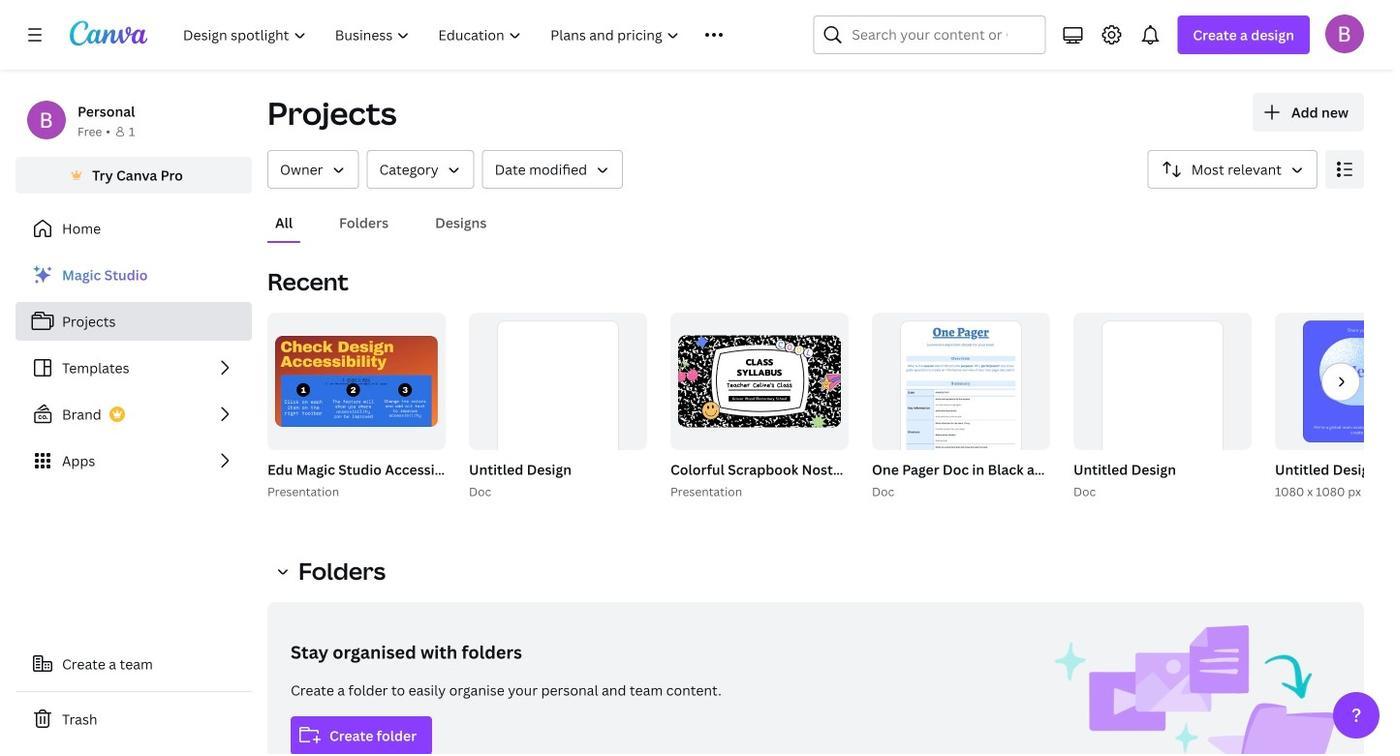 Task type: locate. For each thing, give the bounding box(es) containing it.
6 group from the left
[[670, 313, 849, 451]]

3 group from the left
[[465, 313, 647, 502]]

10 group from the left
[[1074, 313, 1252, 493]]

list
[[16, 256, 252, 481]]

12 group from the left
[[1275, 313, 1395, 451]]

None search field
[[813, 16, 1046, 54]]

4 group from the left
[[469, 313, 647, 493]]

group
[[264, 313, 630, 502], [267, 313, 446, 451], [465, 313, 647, 502], [469, 313, 647, 493], [667, 313, 1159, 502], [670, 313, 849, 451], [868, 313, 1368, 502], [872, 313, 1050, 493], [1070, 313, 1252, 502], [1074, 313, 1252, 493], [1271, 313, 1395, 502], [1275, 313, 1395, 451]]

top level navigation element
[[171, 16, 767, 54], [171, 16, 767, 54]]



Task type: vqa. For each thing, say whether or not it's contained in the screenshot.
canva on the top of page
no



Task type: describe. For each thing, give the bounding box(es) containing it.
bob builder image
[[1325, 14, 1364, 53]]

Search search field
[[852, 16, 1007, 53]]

Sort by button
[[1148, 150, 1318, 189]]

Date modified button
[[482, 150, 623, 189]]

Owner button
[[267, 150, 359, 189]]

11 group from the left
[[1271, 313, 1395, 502]]

9 group from the left
[[1070, 313, 1252, 502]]

5 group from the left
[[667, 313, 1159, 502]]

2 group from the left
[[267, 313, 446, 451]]

Category button
[[367, 150, 474, 189]]

8 group from the left
[[872, 313, 1050, 493]]

1 group from the left
[[264, 313, 630, 502]]

7 group from the left
[[868, 313, 1368, 502]]



